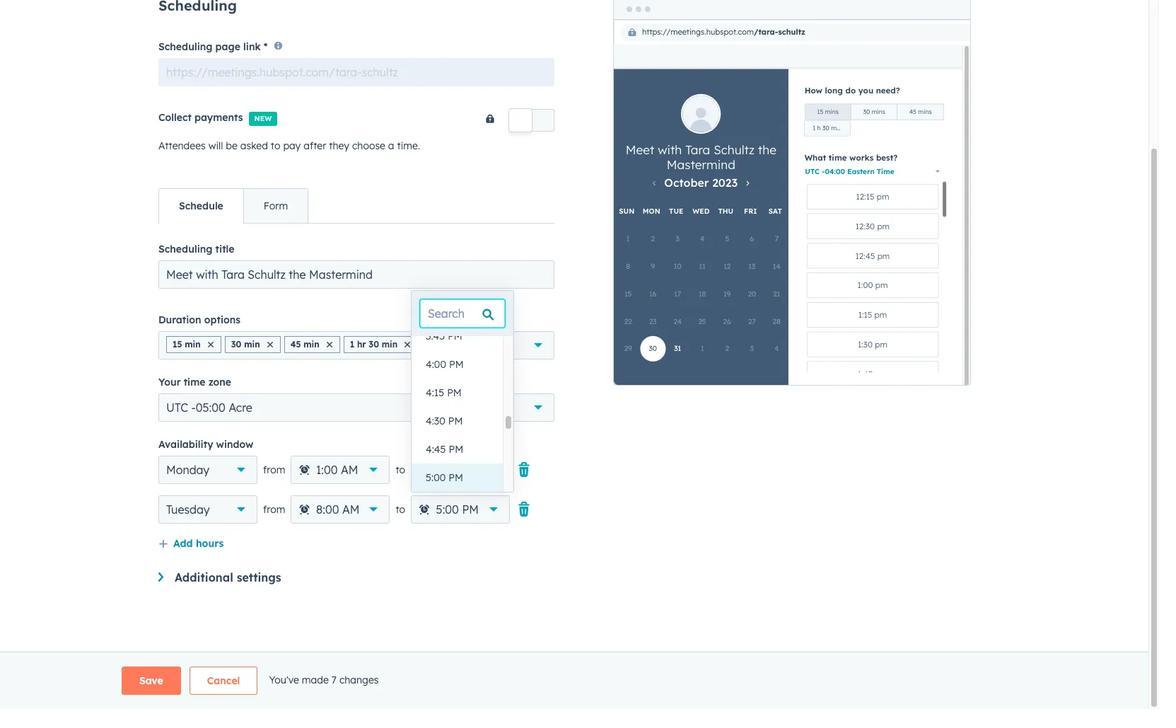 Task type: locate. For each thing, give the bounding box(es) containing it.
5:00 pm inside button
[[426, 471, 464, 484]]

to for 1:00 am
[[396, 463, 406, 476]]

utc
[[166, 400, 188, 415]]

attendees will be asked to pay after they choose a time.
[[159, 139, 420, 152]]

page
[[216, 40, 241, 53]]

4:15 pm
[[426, 386, 462, 399]]

8:00
[[436, 463, 459, 477], [316, 502, 339, 516]]

am
[[341, 463, 358, 477], [343, 502, 360, 516]]

tuesday
[[166, 502, 210, 516]]

tab panel
[[159, 223, 555, 607]]

acre
[[229, 400, 253, 415]]

4:45 pm
[[426, 443, 464, 456]]

3 close image from the left
[[405, 342, 411, 347]]

duration options
[[159, 313, 241, 326]]

window
[[216, 438, 254, 451]]

5:00
[[426, 471, 446, 484], [436, 502, 459, 516]]

pm right 3:45
[[448, 330, 463, 343]]

new
[[254, 114, 272, 123]]

0 vertical spatial scheduling
[[159, 40, 213, 53]]

4:30
[[426, 415, 446, 427]]

0 vertical spatial 5:00 pm
[[426, 471, 464, 484]]

30 right close icon
[[231, 339, 242, 349]]

hours
[[196, 537, 224, 550]]

4:30 pm
[[426, 415, 463, 427]]

0 horizontal spatial 30
[[231, 339, 242, 349]]

min
[[185, 339, 201, 349], [244, 339, 260, 349], [304, 339, 320, 349], [382, 339, 398, 349]]

your time zone
[[159, 376, 231, 388]]

save
[[139, 674, 163, 687]]

min right hr in the top left of the page
[[382, 339, 398, 349]]

from for 1:00
[[263, 463, 286, 476]]

4 min from the left
[[382, 339, 398, 349]]

scheduling for scheduling page link
[[159, 40, 213, 53]]

1 vertical spatial 5:00 pm
[[436, 502, 479, 516]]

additional settings button
[[159, 570, 555, 584]]

30 min
[[231, 339, 260, 349]]

tab panel containing utc -05:00 acre
[[159, 223, 555, 607]]

4:00 pm button
[[412, 350, 503, 379]]

schedule
[[179, 199, 223, 212]]

close image for 1 hr 30 min
[[405, 342, 411, 347]]

4:00 pm
[[426, 358, 464, 371]]

am for 8:00 am
[[343, 502, 360, 516]]

pm right 4:15
[[447, 386, 462, 399]]

from left 1:00
[[263, 463, 286, 476]]

0 vertical spatial am
[[341, 463, 358, 477]]

2 close image from the left
[[327, 342, 332, 347]]

2 vertical spatial to
[[396, 503, 406, 516]]

scheduling left title
[[159, 243, 213, 255]]

to
[[271, 139, 281, 152], [396, 463, 406, 476], [396, 503, 406, 516]]

to for 8:00 am
[[396, 503, 406, 516]]

will
[[209, 139, 223, 152]]

pm for 4:30 pm button
[[449, 415, 463, 427]]

0 horizontal spatial close image
[[267, 342, 273, 347]]

2 30 from the left
[[369, 339, 379, 349]]

45 min
[[291, 339, 320, 349]]

after
[[304, 139, 327, 152]]

1 horizontal spatial close image
[[327, 342, 332, 347]]

time
[[184, 376, 206, 388]]

am right 1:00
[[341, 463, 358, 477]]

5:00 pm down 5:00 pm button
[[436, 502, 479, 516]]

2 horizontal spatial close image
[[405, 342, 411, 347]]

4:45 pm button
[[412, 435, 503, 464]]

collect
[[159, 111, 192, 124]]

1 vertical spatial 8:00
[[316, 502, 339, 516]]

from left 8:00 am
[[263, 503, 286, 516]]

min right close icon
[[244, 339, 260, 349]]

7
[[332, 674, 337, 686]]

1 vertical spatial from
[[263, 503, 286, 516]]

2 scheduling from the top
[[159, 243, 213, 255]]

2 from from the top
[[263, 503, 286, 516]]

Scheduling title text field
[[159, 260, 555, 289]]

1 from from the top
[[263, 463, 286, 476]]

1 vertical spatial am
[[343, 502, 360, 516]]

8:00 pm
[[436, 463, 479, 477]]

caret image
[[159, 572, 163, 581]]

0 vertical spatial from
[[263, 463, 286, 476]]

5:00 down 5:00 pm button
[[436, 502, 459, 516]]

15 min
[[173, 339, 201, 349]]

min right 45
[[304, 339, 320, 349]]

5:00 down 4:45
[[426, 471, 446, 484]]

1 vertical spatial scheduling
[[159, 243, 213, 255]]

8:00 am button
[[291, 495, 390, 524]]

3 min from the left
[[304, 339, 320, 349]]

pm for 5:00 pm button
[[449, 471, 464, 484]]

pm for 4:15 pm button
[[447, 386, 462, 399]]

pm for 4:00 pm button
[[449, 358, 464, 371]]

45
[[291, 339, 301, 349]]

Search search field
[[420, 299, 505, 328]]

pm right 4:30
[[449, 415, 463, 427]]

additional settings
[[175, 570, 281, 584]]

asked
[[240, 139, 268, 152]]

1 vertical spatial 5:00
[[436, 502, 459, 516]]

5:00 inside 5:00 pm popup button
[[436, 502, 459, 516]]

save button
[[122, 667, 181, 695]]

page section element
[[88, 667, 1062, 695]]

1:00
[[316, 463, 338, 477]]

am down the 1:00 am popup button at the bottom
[[343, 502, 360, 516]]

close image right 30 min
[[267, 342, 273, 347]]

choose
[[352, 139, 386, 152]]

form link
[[243, 189, 308, 223]]

grid grid
[[412, 322, 514, 492]]

1 horizontal spatial 30
[[369, 339, 379, 349]]

close image for 30 min
[[267, 342, 273, 347]]

options
[[204, 313, 241, 326]]

a
[[388, 139, 395, 152]]

close image left 3:45
[[405, 342, 411, 347]]

30
[[231, 339, 242, 349], [369, 339, 379, 349]]

to left pay
[[271, 139, 281, 152]]

made
[[302, 674, 329, 686]]

8:00 down 1:00
[[316, 502, 339, 516]]

None text field
[[159, 58, 555, 86]]

scheduling title
[[159, 243, 235, 255]]

scheduling left page
[[159, 40, 213, 53]]

5:00 pm down 4:45 pm
[[426, 471, 464, 484]]

pm inside 'button'
[[449, 443, 464, 456]]

additional
[[175, 570, 233, 584]]

to left 8:00 pm
[[396, 463, 406, 476]]

zone
[[209, 376, 231, 388]]

1 close image from the left
[[267, 342, 273, 347]]

pm for 3:45 pm button
[[448, 330, 463, 343]]

pm inside button
[[449, 358, 464, 371]]

am for 1:00 am
[[341, 463, 358, 477]]

close image
[[267, 342, 273, 347], [327, 342, 332, 347], [405, 342, 411, 347]]

min for 30 min
[[244, 339, 260, 349]]

cancel button
[[190, 667, 258, 695]]

1 vertical spatial to
[[396, 463, 406, 476]]

0 vertical spatial 8:00
[[436, 463, 459, 477]]

1 min from the left
[[185, 339, 201, 349]]

close image
[[208, 342, 214, 347]]

pm right 4:45
[[449, 443, 464, 456]]

close image for 45 min
[[327, 342, 332, 347]]

schedule link
[[159, 189, 243, 223]]

scheduling
[[159, 40, 213, 53], [159, 243, 213, 255]]

time.
[[397, 139, 420, 152]]

from
[[263, 463, 286, 476], [263, 503, 286, 516]]

0 vertical spatial 5:00
[[426, 471, 446, 484]]

5:00 inside 5:00 pm button
[[426, 471, 446, 484]]

30 right hr in the top left of the page
[[369, 339, 379, 349]]

pm right '4:00'
[[449, 358, 464, 371]]

link
[[244, 40, 261, 53]]

pm down 4:45 pm 'button'
[[449, 471, 464, 484]]

0 horizontal spatial 8:00
[[316, 502, 339, 516]]

min right the 15
[[185, 339, 201, 349]]

-
[[191, 400, 196, 415]]

1 scheduling from the top
[[159, 40, 213, 53]]

4:15
[[426, 386, 445, 399]]

2 min from the left
[[244, 339, 260, 349]]

close image left 1 in the top of the page
[[327, 342, 332, 347]]

1 horizontal spatial 8:00
[[436, 463, 459, 477]]

8:00 down 4:45 pm
[[436, 463, 459, 477]]

4:00
[[426, 358, 447, 371]]

5:00 pm
[[426, 471, 464, 484], [436, 502, 479, 516]]

to right 8:00 am popup button
[[396, 503, 406, 516]]

monday button
[[159, 456, 258, 484]]

tab list
[[159, 188, 309, 223]]



Task type: describe. For each thing, give the bounding box(es) containing it.
form
[[264, 199, 288, 212]]

5:00 pm button
[[411, 495, 510, 524]]

availability window element
[[159, 456, 555, 524]]

3:45
[[426, 330, 445, 343]]

4:30 pm button
[[412, 407, 503, 435]]

3:45 pm button
[[412, 322, 503, 350]]

you've made 7 changes
[[269, 674, 379, 686]]

from for 8:00
[[263, 503, 286, 516]]

5:00 pm inside popup button
[[436, 502, 479, 516]]

1 30 from the left
[[231, 339, 242, 349]]

hr
[[357, 339, 366, 349]]

add hours button
[[159, 535, 224, 553]]

4:15 pm button
[[412, 379, 503, 407]]

add
[[173, 537, 193, 550]]

pm for 4:45 pm 'button'
[[449, 443, 464, 456]]

scheduling for scheduling title
[[159, 243, 213, 255]]

min for 45 min
[[304, 339, 320, 349]]

monday
[[166, 463, 210, 477]]

settings
[[237, 570, 281, 584]]

they
[[329, 139, 350, 152]]

4:45
[[426, 443, 446, 456]]

pm down 4:45 pm
[[463, 463, 479, 477]]

5:00 pm button
[[412, 464, 503, 492]]

1:00 am button
[[291, 456, 390, 484]]

utc -05:00 acre button
[[159, 393, 555, 422]]

8:00 for 8:00 am
[[316, 502, 339, 516]]

title
[[216, 243, 235, 255]]

pm down 5:00 pm button
[[462, 502, 479, 516]]

8:00 for 8:00 pm
[[436, 463, 459, 477]]

8:00 pm button
[[411, 456, 510, 484]]

utc -05:00 acre
[[166, 400, 253, 415]]

your
[[159, 376, 181, 388]]

min for 15 min
[[185, 339, 201, 349]]

availability window
[[159, 438, 254, 451]]

cancel
[[207, 674, 240, 687]]

1 hr 30 min
[[350, 339, 398, 349]]

0 vertical spatial to
[[271, 139, 281, 152]]

tab list containing schedule
[[159, 188, 309, 223]]

1
[[350, 339, 355, 349]]

duration
[[159, 313, 201, 326]]

tuesday button
[[159, 495, 258, 524]]

05:00
[[196, 400, 226, 415]]

changes
[[340, 674, 379, 686]]

you've
[[269, 674, 299, 686]]

availability
[[159, 438, 213, 451]]

payments
[[195, 111, 243, 124]]

collect payments
[[159, 111, 243, 124]]

be
[[226, 139, 238, 152]]

15
[[173, 339, 182, 349]]

1:00 am
[[316, 463, 358, 477]]

pay
[[283, 139, 301, 152]]

3:45 pm
[[426, 330, 463, 343]]

add hours
[[173, 537, 224, 550]]

attendees
[[159, 139, 206, 152]]

scheduling page link
[[159, 40, 261, 53]]

8:00 am
[[316, 502, 360, 516]]



Task type: vqa. For each thing, say whether or not it's contained in the screenshot.
EMAILS
no



